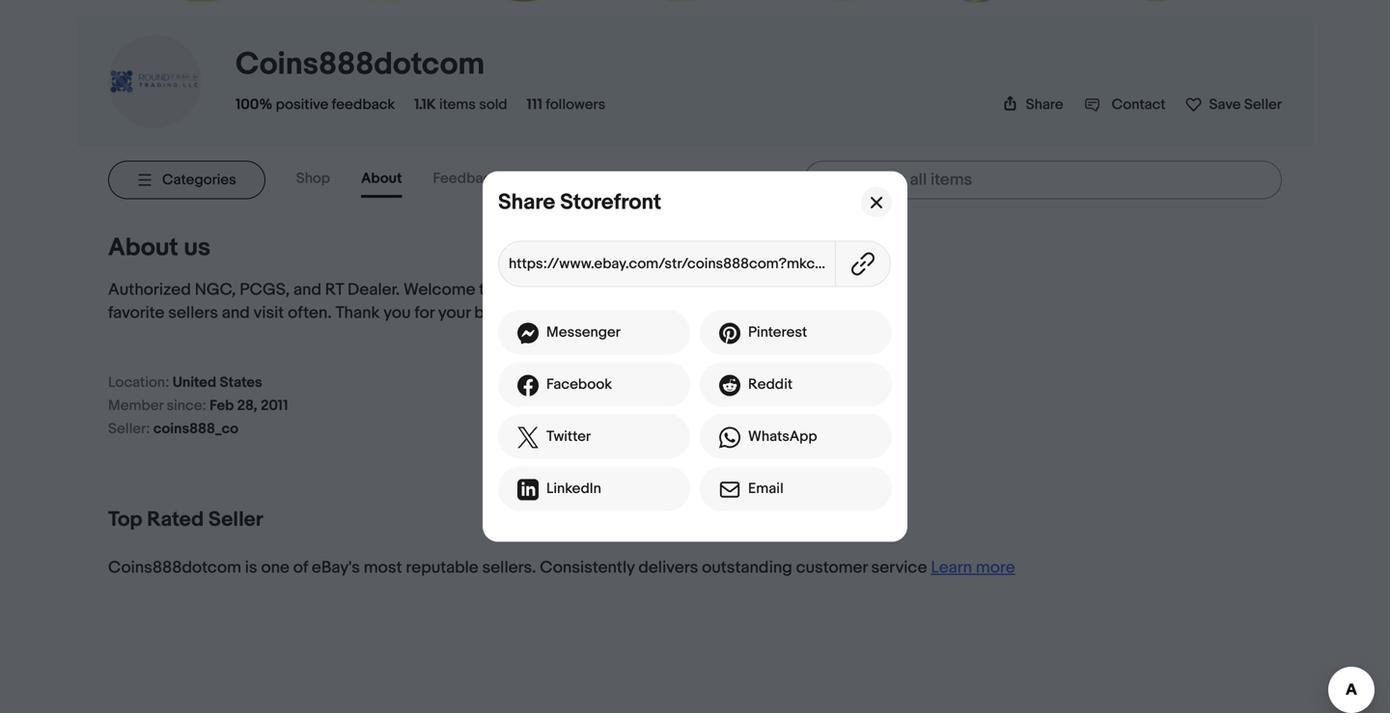 Task type: vqa. For each thing, say whether or not it's contained in the screenshot.
the topmost your
yes



Task type: describe. For each thing, give the bounding box(es) containing it.
pinterest button
[[700, 310, 892, 355]]

member
[[108, 397, 163, 415]]

linkedin button
[[498, 467, 690, 512]]

store.
[[564, 280, 609, 300]]

one
[[261, 558, 290, 578]]

my
[[498, 280, 521, 300]]

united
[[173, 374, 216, 391]]

1 vertical spatial and
[[222, 303, 250, 323]]

items
[[439, 96, 476, 113]]

top
[[108, 507, 142, 532]]

ebay
[[524, 280, 561, 300]]

most
[[364, 558, 402, 578]]

shop
[[296, 170, 330, 187]]

coins888dotcom for coins888dotcom
[[236, 46, 485, 83]]

2 to from the left
[[727, 280, 742, 300]]

more
[[976, 558, 1016, 578]]

seller
[[209, 507, 263, 532]]

wrapper image for reddit
[[719, 374, 748, 397]]

is
[[245, 558, 257, 578]]

1 horizontal spatial your
[[746, 280, 778, 300]]

positive
[[276, 96, 329, 113]]

wrapper image for linkedin
[[518, 479, 547, 502]]

100% positive feedback
[[236, 96, 395, 113]]

often.
[[288, 303, 332, 323]]

copy link to clipboard image
[[836, 253, 890, 276]]

about for about us
[[108, 233, 178, 263]]

pinterest
[[748, 324, 808, 341]]

add
[[666, 280, 695, 300]]

ngc,
[[195, 280, 236, 300]]

please
[[612, 280, 663, 300]]

wrapper image for facebook
[[518, 374, 547, 397]]

1 to from the left
[[479, 280, 495, 300]]

rt
[[325, 280, 344, 300]]

share button
[[1003, 96, 1064, 113]]

1 vertical spatial your
[[438, 303, 471, 323]]

thank
[[336, 303, 380, 323]]

feedback
[[332, 96, 395, 113]]

learn more link
[[931, 558, 1016, 578]]

me
[[699, 280, 723, 300]]

storefront
[[560, 189, 662, 216]]

sellers.
[[482, 558, 536, 578]]

111 followers
[[527, 96, 606, 113]]

for
[[415, 303, 435, 323]]

reputable
[[406, 558, 479, 578]]

customer
[[796, 558, 868, 578]]

learn
[[931, 558, 973, 578]]

reddit button
[[700, 363, 892, 407]]

coins888_co
[[153, 420, 239, 438]]

location:
[[108, 374, 169, 391]]

100%
[[236, 96, 273, 113]]

rated
[[147, 507, 204, 532]]

share for share storefront
[[498, 189, 555, 216]]

0 horizontal spatial of
[[293, 558, 308, 578]]

wrapper image for whatsapp
[[719, 426, 748, 450]]

us
[[184, 233, 211, 263]]

email
[[748, 481, 784, 498]]

2011
[[261, 397, 288, 415]]

welcome
[[404, 280, 476, 300]]

about us
[[108, 233, 211, 263]]

coins888dotcom is one of ebay's most reputable sellers. consistently delivers outstanding customer service learn more
[[108, 558, 1016, 578]]

contact link
[[1085, 96, 1166, 113]]

business.
[[474, 303, 546, 323]]



Task type: locate. For each thing, give the bounding box(es) containing it.
top rated seller
[[108, 507, 263, 532]]

0 horizontal spatial about
[[108, 233, 178, 263]]

1 vertical spatial of
[[293, 558, 308, 578]]

whatsapp
[[748, 428, 817, 446]]

and
[[294, 280, 322, 300], [222, 303, 250, 323]]

1 horizontal spatial to
[[727, 280, 742, 300]]

about
[[361, 170, 402, 187], [108, 233, 178, 263]]

twitter button
[[498, 415, 690, 459]]

share down 'feedback'
[[498, 189, 555, 216]]

location: united states member since: feb 28, 2011 seller: coins888_co
[[108, 374, 288, 438]]

wrapper image down twitter
[[518, 479, 547, 502]]

tab list containing shop
[[296, 162, 530, 198]]

1 horizontal spatial about
[[361, 170, 402, 187]]

0 vertical spatial and
[[294, 280, 322, 300]]

and up often.
[[294, 280, 322, 300]]

wrapper image inside facebook button
[[518, 374, 547, 397]]

of right list
[[808, 280, 823, 300]]

1 vertical spatial share
[[498, 189, 555, 216]]

of right one
[[293, 558, 308, 578]]

share storefront
[[498, 189, 662, 216]]

authorized ngc, pcgs, and rt dealer.  welcome to my ebay store. please add me to your list of favorite sellers and visit often. thank you for your business.
[[108, 280, 823, 323]]

wrapper image inside whatsapp button
[[719, 426, 748, 450]]

to right "me"
[[727, 280, 742, 300]]

ebay's
[[312, 558, 360, 578]]

wrapper image inside messenger button
[[518, 322, 547, 345]]

coins888dotcom link
[[236, 46, 485, 83]]

tab list
[[296, 162, 530, 198]]

28,
[[237, 397, 257, 415]]

wrapper image up twitter
[[518, 374, 547, 397]]

you
[[384, 303, 411, 323]]

about up authorized
[[108, 233, 178, 263]]

share for share
[[1026, 96, 1064, 113]]

wrapper image up linkedin
[[518, 426, 547, 450]]

reddit
[[748, 376, 793, 394]]

wrapper image for messenger
[[518, 322, 547, 345]]

wrapper image
[[719, 479, 748, 502]]

1.1k items sold
[[414, 96, 507, 113]]

wrapper image for pinterest
[[719, 322, 748, 345]]

your left list
[[746, 280, 778, 300]]

0 vertical spatial about
[[361, 170, 402, 187]]

seller:
[[108, 420, 150, 438]]

favorite
[[108, 303, 165, 323]]

share inside share storefront dialog
[[498, 189, 555, 216]]

0 vertical spatial coins888dotcom
[[236, 46, 485, 83]]

of inside authorized ngc, pcgs, and rt dealer.  welcome to my ebay store. please add me to your list of favorite sellers and visit often. thank you for your business.
[[808, 280, 823, 300]]

pcgs,
[[240, 280, 290, 300]]

to left my
[[479, 280, 495, 300]]

facebook button
[[498, 363, 690, 407]]

dealer.
[[348, 280, 400, 300]]

coins888dotcom for coins888dotcom is one of ebay's most reputable sellers. consistently delivers outstanding customer service learn more
[[108, 558, 241, 578]]

twitter
[[547, 428, 591, 446]]

1 vertical spatial about
[[108, 233, 178, 263]]

1 horizontal spatial and
[[294, 280, 322, 300]]

facebook
[[547, 376, 612, 394]]

1 horizontal spatial share
[[1026, 96, 1064, 113]]

coins888dotcom down rated at the left bottom of the page
[[108, 558, 241, 578]]

feedback
[[433, 170, 499, 187]]

linkedin
[[547, 481, 602, 498]]

your
[[746, 280, 778, 300], [438, 303, 471, 323]]

wrapper image inside pinterest button
[[719, 322, 748, 345]]

wrapper image inside linkedin button
[[518, 479, 547, 502]]

feb
[[210, 397, 234, 415]]

1.1k
[[414, 96, 436, 113]]

sold
[[479, 96, 507, 113]]

consistently
[[540, 558, 635, 578]]

wrapper image for twitter
[[518, 426, 547, 450]]

wrapper image
[[518, 322, 547, 345], [719, 322, 748, 345], [518, 374, 547, 397], [719, 374, 748, 397], [518, 426, 547, 450], [719, 426, 748, 450], [518, 479, 547, 502]]

wrapper image down ebay
[[518, 322, 547, 345]]

of
[[808, 280, 823, 300], [293, 558, 308, 578]]

share
[[1026, 96, 1064, 113], [498, 189, 555, 216]]

messenger
[[547, 324, 621, 341]]

0 horizontal spatial share
[[498, 189, 555, 216]]

0 vertical spatial of
[[808, 280, 823, 300]]

outstanding
[[702, 558, 793, 578]]

0 horizontal spatial your
[[438, 303, 471, 323]]

email button
[[700, 467, 892, 512]]

to
[[479, 280, 495, 300], [727, 280, 742, 300]]

1 horizontal spatial of
[[808, 280, 823, 300]]

coins888dotcom
[[236, 46, 485, 83], [108, 558, 241, 578]]

wrapper image inside reddit button
[[719, 374, 748, 397]]

visit
[[254, 303, 284, 323]]

share storefront dialog
[[0, 0, 1391, 714]]

0 vertical spatial your
[[746, 280, 778, 300]]

0 vertical spatial share
[[1026, 96, 1064, 113]]

0 horizontal spatial and
[[222, 303, 250, 323]]

categories
[[162, 171, 236, 189]]

list
[[782, 280, 804, 300]]

whatsapp button
[[700, 415, 892, 459]]

0 horizontal spatial to
[[479, 280, 495, 300]]

categories button
[[108, 161, 265, 199]]

since:
[[167, 397, 206, 415]]

wrapper image inside twitter button
[[518, 426, 547, 450]]

coins888dotcom up feedback
[[236, 46, 485, 83]]

sellers
[[168, 303, 218, 323]]

about for about
[[361, 170, 402, 187]]

coins888dotcom image
[[108, 68, 201, 95]]

share left contact link
[[1026, 96, 1064, 113]]

1 vertical spatial coins888dotcom
[[108, 558, 241, 578]]

states
[[220, 374, 262, 391]]

wrapper image down "me"
[[719, 322, 748, 345]]

111
[[527, 96, 543, 113]]

delivers
[[639, 558, 698, 578]]

contact
[[1112, 96, 1166, 113]]

messenger button
[[498, 310, 690, 355]]

wrapper image down pinterest
[[719, 374, 748, 397]]

authorized
[[108, 280, 191, 300]]

your down welcome
[[438, 303, 471, 323]]

service
[[872, 558, 927, 578]]

and down ngc,
[[222, 303, 250, 323]]

wrapper image up wrapper image
[[719, 426, 748, 450]]

about right shop
[[361, 170, 402, 187]]

followers
[[546, 96, 606, 113]]



